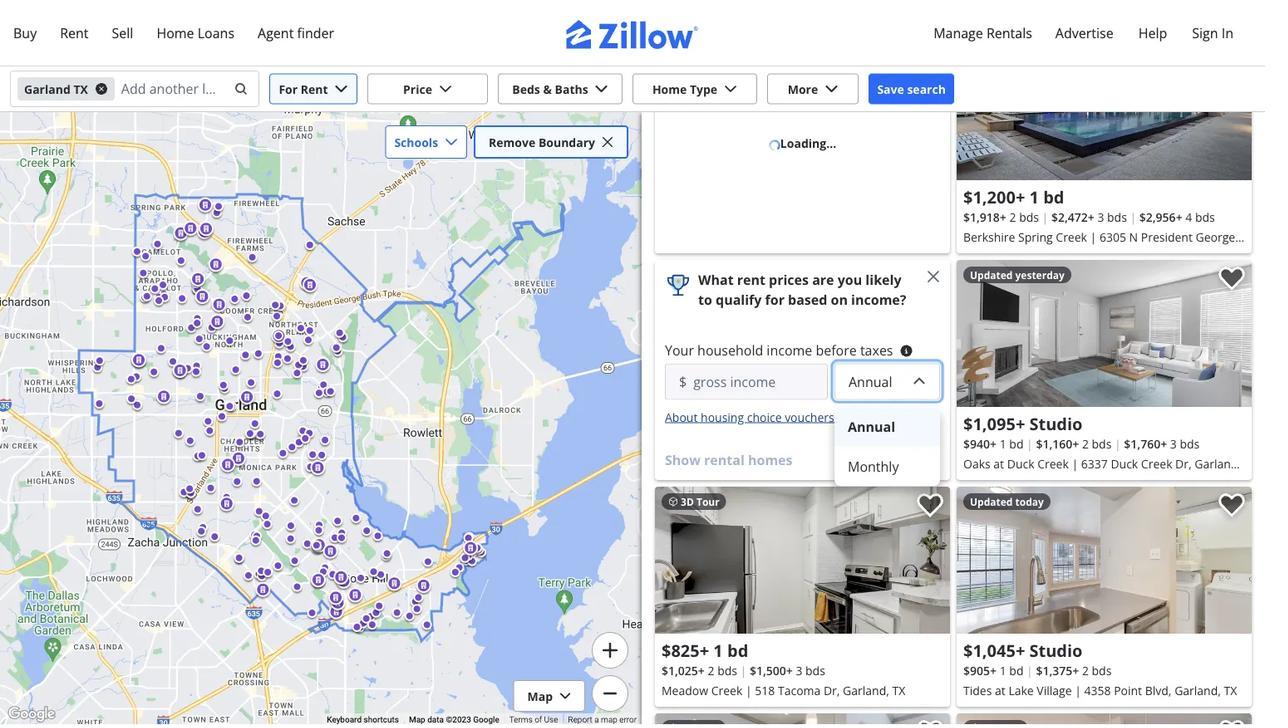 Task type: vqa. For each thing, say whether or not it's contained in the screenshot.
$940+
yes



Task type: describe. For each thing, give the bounding box(es) containing it.
president
[[1141, 229, 1193, 245]]

price
[[403, 81, 432, 97]]

1 vertical spatial 3
[[1170, 436, 1177, 452]]

4
[[1186, 209, 1192, 225]]

keyboard
[[327, 715, 362, 725]]

remove boundary
[[489, 134, 595, 150]]

$1,095+
[[963, 412, 1025, 435]]

4358
[[1084, 683, 1111, 699]]

home loans
[[157, 24, 234, 42]]

tour
[[697, 495, 720, 509]]

$825+
[[662, 639, 709, 662]]

creek down $1,160+
[[1038, 456, 1069, 472]]

meadow
[[662, 683, 708, 699]]

©2023
[[446, 715, 471, 725]]

loading image
[[767, 137, 783, 154]]

bd for $1,200+ 1 bd
[[1043, 185, 1064, 208]]

bds for $1,160+ 2 bds
[[1092, 436, 1112, 452]]

3 for $1,200+ 1 bd
[[1098, 209, 1104, 225]]

hwy,
[[994, 249, 1020, 265]]

manage rentals
[[934, 24, 1032, 42]]

$905+
[[963, 663, 997, 679]]

chevron down image inside map dropdown button
[[559, 691, 571, 702]]

remove
[[489, 134, 536, 150]]

agent finder
[[258, 24, 334, 42]]

terms of use link
[[509, 715, 558, 725]]

bds for $2,956+ 4 bds
[[1195, 209, 1215, 225]]

boundary
[[539, 134, 595, 150]]

google
[[473, 715, 499, 725]]

rent
[[60, 24, 89, 42]]

map
[[601, 715, 617, 725]]

price button
[[367, 74, 488, 104]]

agent
[[258, 24, 294, 42]]

1 vertical spatial dr,
[[824, 683, 840, 699]]

$2,472+
[[1052, 209, 1095, 225]]

$1,918+ 2 bds
[[963, 209, 1039, 225]]

garland, right tacoma on the right of the page
[[843, 683, 889, 699]]

type
[[690, 81, 718, 97]]

help link
[[1127, 14, 1179, 52]]

chevron down image for beds & baths
[[595, 82, 608, 96]]

$1,095+ studio
[[963, 412, 1083, 435]]

george
[[1196, 229, 1236, 245]]

close image
[[602, 136, 613, 148]]

6337
[[1081, 456, 1108, 472]]

home for home type
[[652, 81, 687, 97]]

chevron down image for price
[[439, 82, 452, 96]]

studio for $1,095+ studio
[[1030, 412, 1083, 435]]

oaks
[[963, 456, 991, 472]]

chevron down image for home type
[[724, 82, 737, 96]]

chevron down image for more
[[825, 82, 838, 96]]

berkshire spring creek | 6305 n president george bush hwy, garland, tx link
[[963, 227, 1245, 265]]

sign in
[[1192, 24, 1234, 42]]

loans
[[198, 24, 234, 42]]

bds for $1,918+ 2 bds
[[1019, 209, 1039, 225]]

save search button
[[869, 74, 955, 104]]

tx left tides
[[892, 683, 906, 699]]

$1,375+ 2 bds
[[1036, 663, 1112, 679]]

rental
[[704, 451, 745, 469]]

prices
[[769, 271, 809, 289]]

search
[[907, 81, 946, 97]]

keyboard shortcuts button
[[327, 715, 399, 726]]

a
[[595, 715, 599, 725]]

save this home button for $825+ 1 bd
[[904, 487, 950, 534]]

home type
[[652, 81, 718, 97]]

n
[[1129, 229, 1138, 245]]

bd for $905+ 1 bd
[[1009, 663, 1024, 679]]

3d tour
[[678, 495, 720, 509]]

$1,025+ 2 bds
[[662, 663, 737, 679]]

$2,956+
[[1140, 209, 1183, 225]]

tx inside berkshire spring creek | 6305 n president george bush hwy, garland, tx
[[1073, 249, 1086, 265]]

map region
[[0, 0, 781, 726]]

error
[[620, 715, 637, 725]]

vouchers
[[785, 409, 834, 425]]

buy
[[13, 24, 37, 42]]

$1,760+ 3 bds
[[1124, 436, 1200, 452]]

more
[[788, 81, 818, 97]]

village
[[1037, 683, 1072, 699]]

tx inside 'link'
[[1224, 683, 1237, 699]]

oaks at duck creek image
[[957, 260, 1252, 407]]

$1,375+
[[1036, 663, 1079, 679]]

bds for $2,472+ 3 bds
[[1107, 209, 1127, 225]]

$1,918+
[[963, 209, 1007, 225]]

$1,160+
[[1036, 436, 1079, 452]]

data
[[427, 715, 444, 725]]

$ text field
[[693, 363, 828, 400]]

rentals
[[987, 24, 1032, 42]]

| inside oaks at duck creek | 6337 duck creek dr, garland, tx
[[1072, 456, 1078, 472]]

bds for $1,760+ 3 bds
[[1180, 436, 1200, 452]]

likely
[[866, 271, 902, 289]]

bd for $825+ 1 bd
[[727, 639, 748, 662]]

help
[[1139, 24, 1167, 42]]

google image
[[4, 704, 59, 726]]

map for map data ©2023 google
[[409, 715, 425, 725]]

$1,045+ studio
[[963, 639, 1083, 662]]

what rent prices are you likely to qualify for based on income?
[[698, 271, 906, 309]]

1 duck from the left
[[1007, 456, 1035, 472]]

meadow creek | 518 tacoma dr, garland, tx link
[[662, 681, 944, 701]]

advertise link
[[1044, 14, 1125, 52]]

sell
[[112, 24, 133, 42]]

| left 518
[[746, 683, 752, 699]]

close image
[[927, 270, 940, 283]]

tides
[[963, 683, 992, 699]]

3d
[[681, 495, 694, 509]]

$1,760+
[[1124, 436, 1167, 452]]

garland, inside berkshire spring creek | 6305 n president george bush hwy, garland, tx
[[1023, 249, 1070, 265]]

$2,472+ 3 bds
[[1052, 209, 1127, 225]]

choice
[[747, 409, 782, 425]]

minus image
[[601, 685, 619, 703]]

list box containing annual
[[835, 407, 940, 487]]

household
[[698, 341, 763, 359]]

oaks at duck creek | 6337 duck creek dr, garland, tx link
[[963, 454, 1245, 492]]

garland tx
[[24, 81, 88, 97]]

home for home loans
[[157, 24, 194, 42]]

2 for $1,375+
[[1082, 663, 1089, 679]]

3 for $825+ 1 bd
[[796, 663, 803, 679]]

beds
[[512, 81, 540, 97]]



Task type: locate. For each thing, give the bounding box(es) containing it.
creek inside the meadow creek | 518 tacoma dr, garland, tx link
[[711, 683, 743, 699]]

1 vertical spatial map
[[409, 715, 425, 725]]

2 horizontal spatial 3
[[1170, 436, 1177, 452]]

0 vertical spatial at
[[994, 456, 1004, 472]]

0 vertical spatial studio
[[1030, 412, 1083, 435]]

dr,
[[1176, 456, 1192, 472], [824, 683, 840, 699]]

remove tag image
[[95, 82, 108, 96]]

advertise
[[1056, 24, 1114, 42]]

bds up spring
[[1019, 209, 1039, 225]]

studio
[[1030, 412, 1083, 435], [1030, 639, 1083, 662]]

1 vertical spatial three dimensional image
[[668, 497, 678, 507]]

your
[[665, 341, 694, 359]]

1 horizontal spatial map
[[527, 689, 553, 705]]

creek inside berkshire spring creek | 6305 n president george bush hwy, garland, tx
[[1056, 229, 1087, 245]]

bd for $940+ 1 bd
[[1009, 436, 1024, 452]]

save this home image for $1,095+ studio
[[1219, 267, 1245, 291]]

at left lake
[[995, 683, 1006, 699]]

updated down the bush
[[970, 268, 1013, 282]]

schools button
[[385, 126, 467, 159]]

bds for $1,375+ 2 bds
[[1092, 663, 1112, 679]]

to
[[698, 291, 712, 309]]

sign
[[1192, 24, 1218, 42]]

| inside 'link'
[[1075, 683, 1081, 699]]

0 vertical spatial three dimensional image
[[970, 43, 980, 53]]

bds right $1,760+
[[1180, 436, 1200, 452]]

chevron down image inside the beds & baths popup button
[[595, 82, 608, 96]]

2 down $1,200+ 1 bd
[[1010, 209, 1016, 225]]

home inside home type dropdown button
[[652, 81, 687, 97]]

1 studio from the top
[[1030, 412, 1083, 435]]

agent finder link
[[246, 14, 346, 52]]

0 vertical spatial home
[[157, 24, 194, 42]]

list box
[[835, 407, 940, 487]]

blvd,
[[1145, 683, 1172, 699]]

2 horizontal spatial chevron down image
[[595, 82, 608, 96]]

tides at lake village | 4358 point blvd, garland, tx link
[[963, 681, 1245, 701]]

2 studio from the top
[[1030, 639, 1083, 662]]

in
[[1222, 24, 1234, 42]]

chevron down image right the schools
[[445, 136, 458, 149]]

chevron down image inside home type dropdown button
[[724, 82, 737, 96]]

1 horizontal spatial 3
[[1098, 209, 1104, 225]]

None text field
[[849, 368, 899, 395]]

chevron down image down agent finder link
[[335, 82, 348, 96]]

bds up the meadow creek | 518 tacoma dr, garland, tx link
[[806, 663, 825, 679]]

1
[[1030, 185, 1039, 208], [1000, 436, 1006, 452], [714, 639, 723, 662], [1000, 663, 1006, 679]]

report
[[568, 715, 593, 725]]

at
[[994, 456, 1004, 472], [995, 683, 1006, 699]]

1 horizontal spatial duck
[[1111, 456, 1138, 472]]

6305
[[1100, 229, 1126, 245]]

chevron down image right more in the top of the page
[[825, 82, 838, 96]]

schools
[[394, 134, 438, 150]]

map up of
[[527, 689, 553, 705]]

1 up $1,025+ 2 bds
[[714, 639, 723, 662]]

1 horizontal spatial home
[[652, 81, 687, 97]]

main navigation
[[0, 0, 1265, 67]]

| left 4358
[[1075, 683, 1081, 699]]

save this home image
[[1219, 267, 1245, 291], [917, 494, 944, 518], [1219, 494, 1245, 518], [917, 721, 944, 726]]

sign in link
[[1181, 14, 1245, 52]]

tx inside filters element
[[73, 81, 88, 97]]

chevron down image up report
[[559, 691, 571, 702]]

bds for $1,025+ 2 bds
[[718, 663, 737, 679]]

rent link
[[48, 14, 100, 52]]

map button
[[513, 681, 585, 712]]

map inside dropdown button
[[527, 689, 553, 705]]

0 horizontal spatial 3
[[796, 663, 803, 679]]

home loans link
[[145, 14, 246, 52]]

tx down oaks
[[963, 476, 977, 492]]

2 for $1,025+
[[708, 663, 714, 679]]

rent
[[737, 271, 766, 289]]

three dimensional image for $1,200+ 1 bd
[[970, 43, 980, 53]]

homes
[[748, 451, 793, 469]]

about
[[665, 409, 698, 425]]

show
[[665, 451, 701, 469]]

berkshire spring creek | 6305 n president george bush hwy, garland, tx
[[963, 229, 1236, 265]]

lake
[[1009, 683, 1034, 699]]

three dimensional image left 3d
[[668, 497, 678, 507]]

yesterday
[[1015, 268, 1065, 282]]

2
[[1010, 209, 1016, 225], [1082, 436, 1089, 452], [708, 663, 714, 679], [1082, 663, 1089, 679]]

|
[[1090, 229, 1097, 245], [1072, 456, 1078, 472], [746, 683, 752, 699], [1075, 683, 1081, 699]]

garland
[[24, 81, 70, 97]]

1 vertical spatial home
[[652, 81, 687, 97]]

monthly
[[848, 457, 899, 475]]

1 vertical spatial studio
[[1030, 639, 1083, 662]]

studio for $1,045+ studio
[[1030, 639, 1083, 662]]

$825+ 1 bd
[[662, 639, 748, 662]]

1 updated from the top
[[970, 268, 1013, 282]]

bds
[[1019, 209, 1039, 225], [1107, 209, 1127, 225], [1195, 209, 1215, 225], [1092, 436, 1112, 452], [1180, 436, 1200, 452], [718, 663, 737, 679], [806, 663, 825, 679], [1092, 663, 1112, 679]]

about housing choice vouchers
[[665, 409, 834, 425]]

garland, inside oaks at duck creek | 6337 duck creek dr, garland, tx
[[1195, 456, 1241, 472]]

creek down $1,025+ 2 bds
[[711, 683, 743, 699]]

tx left remove tag icon
[[73, 81, 88, 97]]

bds right 4
[[1195, 209, 1215, 225]]

0 horizontal spatial dr,
[[824, 683, 840, 699]]

chevron down image right type
[[724, 82, 737, 96]]

1 for $940+
[[1000, 436, 1006, 452]]

dr, right tacoma on the right of the page
[[824, 683, 840, 699]]

2 vertical spatial 3
[[796, 663, 803, 679]]

1 for $905+
[[1000, 663, 1006, 679]]

at for $1,045+
[[995, 683, 1006, 699]]

1 up '$1,918+ 2 bds'
[[1030, 185, 1039, 208]]

chevron down image right baths
[[595, 82, 608, 96]]

garland, right blvd,
[[1175, 683, 1221, 699]]

Search text field
[[121, 76, 224, 102]]

clear field image
[[232, 82, 245, 96]]

save this home button
[[1205, 260, 1252, 307], [904, 487, 950, 534], [1205, 487, 1252, 534], [904, 714, 950, 726], [1205, 714, 1252, 726]]

show rental homes button
[[665, 451, 793, 471]]

map left data at the bottom left
[[409, 715, 425, 725]]

at down $940+ 1 bd
[[994, 456, 1004, 472]]

1 vertical spatial at
[[995, 683, 1006, 699]]

0 vertical spatial map
[[527, 689, 553, 705]]

save this home image for $1,045+ studio
[[1219, 494, 1245, 518]]

home
[[157, 24, 194, 42], [652, 81, 687, 97]]

duck down $940+ 1 bd
[[1007, 456, 1035, 472]]

$905+ 1 bd
[[963, 663, 1024, 679]]

you
[[838, 271, 862, 289]]

three dimensional image down the manage rentals
[[970, 43, 980, 53]]

| left the 6337
[[1072, 456, 1078, 472]]

manage
[[934, 24, 983, 42]]

0 vertical spatial 3
[[1098, 209, 1104, 225]]

2 down $825+ 1 bd
[[708, 663, 714, 679]]

bds down $825+ 1 bd
[[718, 663, 737, 679]]

save this home button for $1,095+ studio
[[1205, 260, 1252, 307]]

1 chevron down image from the left
[[335, 82, 348, 96]]

based
[[788, 291, 827, 309]]

2 duck from the left
[[1111, 456, 1138, 472]]

0 horizontal spatial map
[[409, 715, 425, 725]]

tides at lake village | 4358 point blvd, garland, tx
[[963, 683, 1237, 699]]

$1,200+
[[963, 185, 1025, 208]]

chevron down image
[[335, 82, 348, 96], [439, 82, 452, 96], [595, 82, 608, 96]]

0 horizontal spatial duck
[[1007, 456, 1035, 472]]

today
[[1015, 495, 1044, 509]]

save this home image for $825+ 1 bd
[[917, 494, 944, 518]]

1 horizontal spatial dr,
[[1176, 456, 1192, 472]]

$940+
[[963, 436, 997, 452]]

1 down the $1,095+ on the bottom right of page
[[1000, 436, 1006, 452]]

1 vertical spatial updated
[[970, 495, 1013, 509]]

information image
[[900, 344, 913, 358]]

0 vertical spatial dr,
[[1176, 456, 1192, 472]]

meadow creek image
[[655, 487, 950, 634]]

filters element
[[0, 67, 1265, 112]]

tides at lake village image
[[957, 487, 1252, 634]]

bds for $1,500+ 3 bds
[[806, 663, 825, 679]]

beds & baths
[[512, 81, 588, 97]]

search image
[[234, 82, 248, 96]]

oaks at duck creek | 6337 duck creek dr, garland, tx
[[963, 456, 1241, 492]]

2 up the 6337
[[1082, 436, 1089, 452]]

save
[[877, 81, 904, 97]]

more button
[[767, 74, 859, 104]]

2 for $1,160+
[[1082, 436, 1089, 452]]

garland, up 'yesterday'
[[1023, 249, 1070, 265]]

updated for $1,095+ studio
[[970, 268, 1013, 282]]

2 up 4358
[[1082, 663, 1089, 679]]

map data ©2023 google
[[409, 715, 499, 725]]

creek down $1,760+ 3 bds
[[1141, 456, 1173, 472]]

bd up $2,472+
[[1043, 185, 1064, 208]]

updated left today
[[970, 495, 1013, 509]]

spring
[[1018, 229, 1053, 245]]

duck down $1,760+
[[1111, 456, 1138, 472]]

$940+ 1 bd
[[963, 436, 1024, 452]]

creek down $2,472+
[[1056, 229, 1087, 245]]

meadow creek | 518 tacoma dr, garland, tx
[[662, 683, 906, 699]]

tx up save this home icon at bottom right
[[1224, 683, 1237, 699]]

1 for $1,200+
[[1030, 185, 1039, 208]]

2 chevron down image from the left
[[439, 82, 452, 96]]

what
[[698, 271, 734, 289]]

| inside berkshire spring creek | 6305 n president george bush hwy, garland, tx
[[1090, 229, 1097, 245]]

at inside 'link'
[[995, 683, 1006, 699]]

3 up tacoma on the right of the page
[[796, 663, 803, 679]]

2 for $1,918+
[[1010, 209, 1016, 225]]

garland,
[[1023, 249, 1070, 265], [1195, 456, 1241, 472], [843, 683, 889, 699], [1175, 683, 1221, 699]]

garland, down $1,760+ 3 bds
[[1195, 456, 1241, 472]]

save this home button for $1,045+ studio
[[1205, 487, 1252, 534]]

dr, down $1,760+ 3 bds
[[1176, 456, 1192, 472]]

report a map error link
[[568, 715, 637, 725]]

&
[[543, 81, 552, 97]]

save this home image
[[1219, 721, 1245, 726]]

studio up $1,375+
[[1030, 639, 1083, 662]]

chevron down image inside schools 'dropdown button'
[[445, 136, 458, 149]]

of
[[535, 715, 542, 725]]

3 up 6305
[[1098, 209, 1104, 225]]

dr, inside oaks at duck creek | 6337 duck creek dr, garland, tx
[[1176, 456, 1192, 472]]

bds up tides at lake village | 4358 point blvd, garland, tx
[[1092, 663, 1112, 679]]

bds up the 6337
[[1092, 436, 1112, 452]]

at inside oaks at duck creek | 6337 duck creek dr, garland, tx
[[994, 456, 1004, 472]]

$
[[679, 373, 687, 391]]

2 vertical spatial three dimensional image
[[970, 724, 980, 726]]

bd down $1,095+ studio
[[1009, 436, 1024, 452]]

three dimensional image down tides
[[970, 724, 980, 726]]

1 for $825+
[[714, 639, 723, 662]]

use
[[544, 715, 558, 725]]

three dimensional image
[[970, 43, 980, 53], [668, 497, 678, 507], [970, 724, 980, 726]]

updated for $1,045+ studio
[[970, 495, 1013, 509]]

3 chevron down image from the left
[[595, 82, 608, 96]]

1 horizontal spatial chevron down image
[[439, 82, 452, 96]]

berkshire spring creek image
[[957, 33, 1252, 180]]

3
[[1098, 209, 1104, 225], [1170, 436, 1177, 452], [796, 663, 803, 679]]

home left type
[[652, 81, 687, 97]]

0 horizontal spatial home
[[157, 24, 194, 42]]

home type button
[[633, 74, 757, 104]]

map for map
[[527, 689, 553, 705]]

are
[[812, 271, 834, 289]]

bd up $1,025+ 2 bds
[[727, 639, 748, 662]]

garland, inside 'link'
[[1175, 683, 1221, 699]]

buy link
[[2, 14, 48, 52]]

plus image
[[601, 642, 619, 660]]

chevron down image right price
[[439, 82, 452, 96]]

baths
[[555, 81, 588, 97]]

0 vertical spatial updated
[[970, 268, 1013, 282]]

chevron down image
[[724, 82, 737, 96], [825, 82, 838, 96], [445, 136, 458, 149], [559, 691, 571, 702]]

at for $1,095+
[[994, 456, 1004, 472]]

income
[[767, 341, 812, 359]]

chevron down image for schools
[[445, 136, 458, 149]]

updated today
[[970, 495, 1044, 509]]

| left 6305
[[1090, 229, 1097, 245]]

chevron down image inside "price" popup button
[[439, 82, 452, 96]]

finder
[[297, 24, 334, 42]]

home left loans
[[157, 24, 194, 42]]

home inside home loans link
[[157, 24, 194, 42]]

bd up lake
[[1009, 663, 1024, 679]]

zillow logo image
[[566, 20, 699, 49]]

three dimensional image for $825+ 1 bd
[[668, 497, 678, 507]]

trophy image
[[665, 267, 692, 303]]

3 right $1,760+
[[1170, 436, 1177, 452]]

for
[[765, 291, 785, 309]]

tx down $2,472+
[[1073, 249, 1086, 265]]

studio up $1,160+
[[1030, 412, 1083, 435]]

tx inside oaks at duck creek | 6337 duck creek dr, garland, tx
[[963, 476, 977, 492]]

beds & baths button
[[498, 74, 623, 104]]

1 down $1,045+
[[1000, 663, 1006, 679]]

terms of use
[[509, 715, 558, 725]]

chevron down image inside more 'popup button'
[[825, 82, 838, 96]]

$2,956+ 4 bds
[[1140, 209, 1215, 225]]

2 updated from the top
[[970, 495, 1013, 509]]

bds up 6305
[[1107, 209, 1127, 225]]

0 horizontal spatial chevron down image
[[335, 82, 348, 96]]

qualify
[[716, 291, 762, 309]]

taxes
[[860, 341, 893, 359]]



